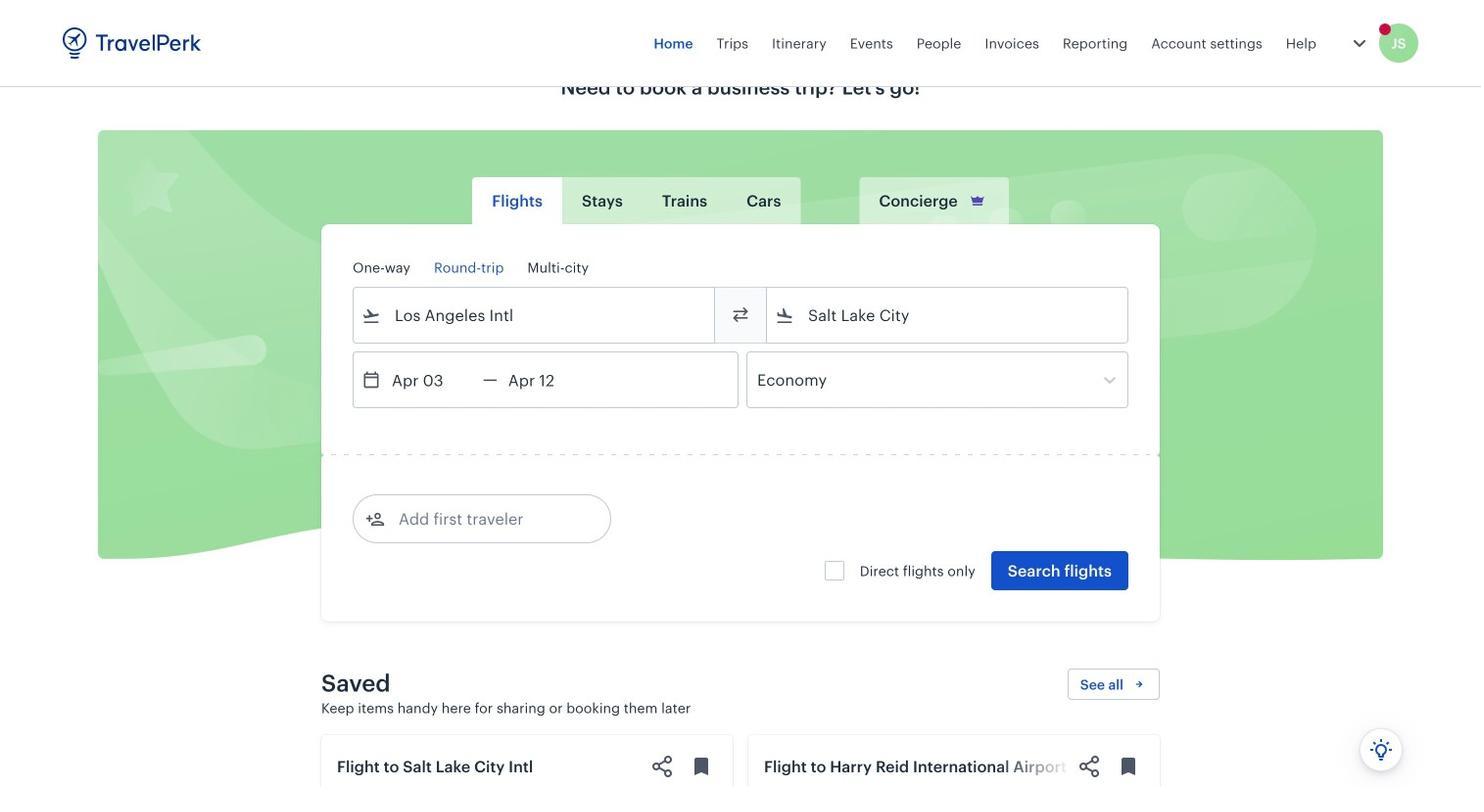 Task type: locate. For each thing, give the bounding box(es) containing it.
Depart text field
[[381, 353, 483, 408]]



Task type: describe. For each thing, give the bounding box(es) containing it.
Add first traveler search field
[[385, 504, 589, 535]]

From search field
[[381, 300, 689, 331]]

Return text field
[[498, 353, 600, 408]]

To search field
[[795, 300, 1102, 331]]



